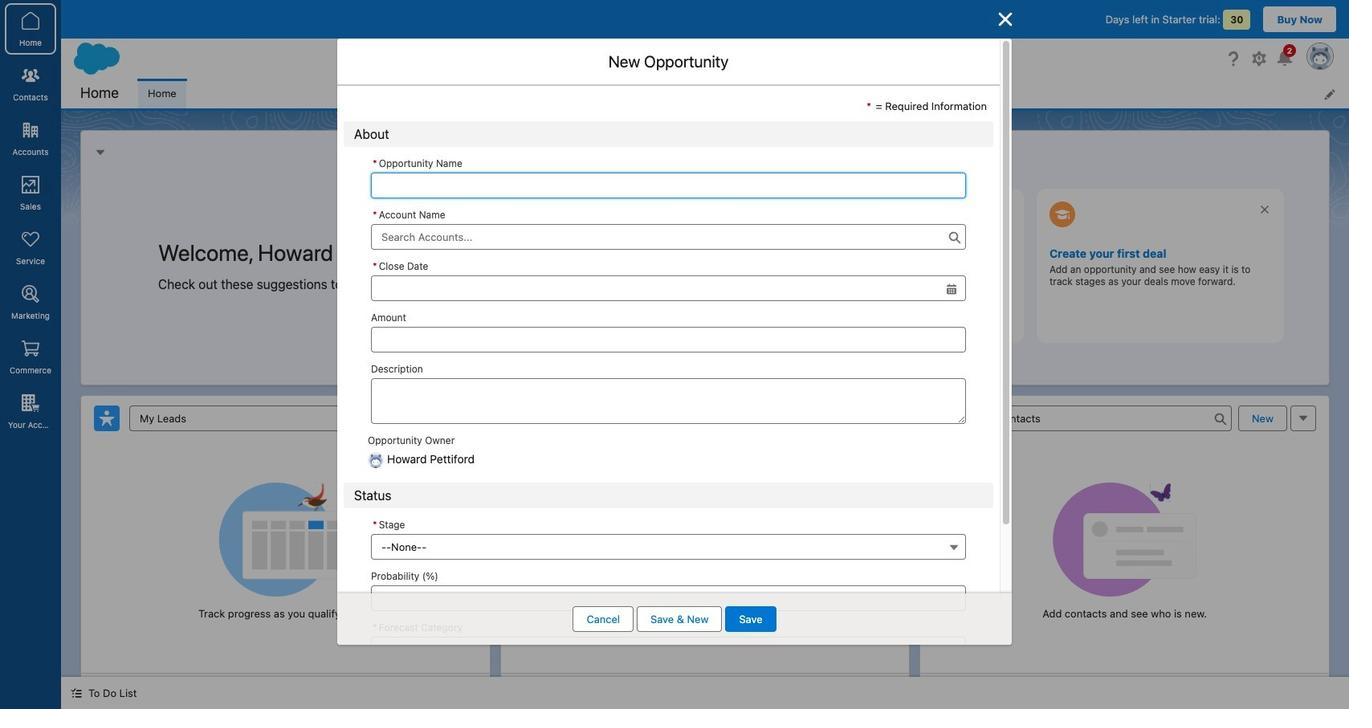 Task type: vqa. For each thing, say whether or not it's contained in the screenshot.
STAGE - CURRENT SELECTION: --NONE-- button at the bottom of the page
yes



Task type: describe. For each thing, give the bounding box(es) containing it.
Stage - Current Selection: --None-- button
[[371, 535, 966, 560]]

Search Accounts... text field
[[371, 224, 966, 249]]



Task type: locate. For each thing, give the bounding box(es) containing it.
text default image
[[71, 688, 82, 699]]

list
[[138, 79, 1349, 108]]

None text field
[[371, 172, 966, 198], [371, 275, 966, 301], [371, 378, 966, 424], [371, 586, 966, 612], [371, 172, 966, 198], [371, 275, 966, 301], [371, 378, 966, 424], [371, 586, 966, 612]]

inverse image
[[996, 10, 1015, 29]]

group
[[371, 256, 966, 301]]

None text field
[[371, 327, 966, 352]]



